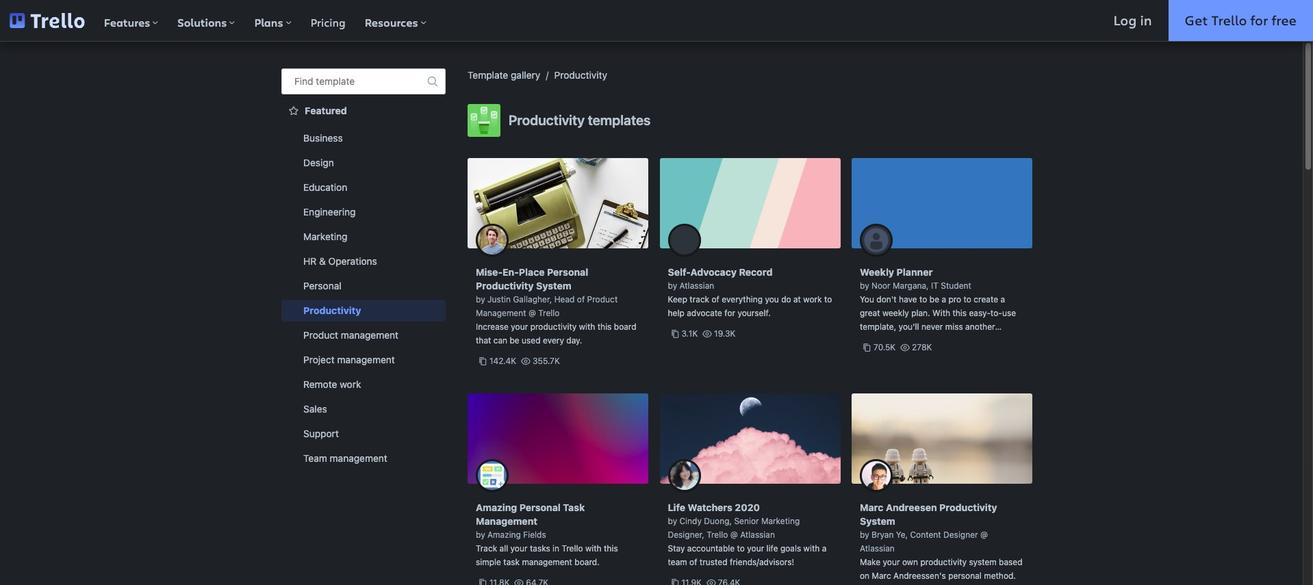 Task type: describe. For each thing, give the bounding box(es) containing it.
2 horizontal spatial a
[[1001, 294, 1005, 305]]

features
[[104, 15, 150, 30]]

used
[[522, 336, 541, 346]]

easy-
[[969, 308, 991, 318]]

pricing link
[[301, 0, 355, 41]]

advocate
[[687, 308, 722, 318]]

stay
[[668, 544, 685, 554]]

be inside mise-en-place personal productivity system by justin gallagher, head of product management @ trello increase your productivity with this board that can be used every day.
[[510, 336, 520, 346]]

by inside life watchers 2020 by cindy duong, senior marketing designer, trello @ atlassian stay accountable to your life goals with a team of trusted friends/advisors!
[[668, 516, 677, 527]]

1 vertical spatial productivity link
[[281, 300, 446, 322]]

resources button
[[355, 0, 436, 41]]

in inside amazing personal task management by amazing fields track all your tasks in trello with this simple task management board.
[[553, 544, 560, 554]]

design
[[303, 157, 334, 168]]

education
[[303, 181, 347, 193]]

sales link
[[281, 399, 446, 420]]

yourself.
[[738, 308, 771, 318]]

pricing
[[311, 15, 346, 29]]

0 horizontal spatial product
[[303, 329, 338, 341]]

justin gallagher, head of product management @ trello image
[[476, 224, 509, 257]]

@ inside life watchers 2020 by cindy duong, senior marketing designer, trello @ atlassian stay accountable to your life goals with a team of trusted friends/advisors!
[[731, 530, 738, 540]]

life
[[767, 544, 778, 554]]

to up plan.
[[920, 294, 928, 305]]

great
[[860, 308, 880, 318]]

productivity templates
[[509, 112, 651, 128]]

this inside weekly planner by noor margana, it student you don't have to be a pro to create a great weekly plan. with this easy-to-use template, you'll never miss another deadline again!
[[953, 308, 967, 318]]

gallery
[[511, 69, 541, 81]]

productivity icon image
[[468, 104, 501, 137]]

management for product management
[[341, 329, 399, 341]]

remote work link
[[281, 374, 446, 396]]

it
[[931, 281, 939, 291]]

personal
[[949, 571, 982, 581]]

product management
[[303, 329, 399, 341]]

to-
[[991, 308, 1003, 318]]

1 vertical spatial amazing
[[488, 530, 521, 540]]

log in
[[1114, 11, 1152, 29]]

team management
[[303, 453, 388, 464]]

mise-en-place personal productivity system by justin gallagher, head of product management @ trello increase your productivity with this board that can be used every day.
[[476, 266, 637, 346]]

can
[[494, 336, 508, 346]]

never
[[922, 322, 943, 332]]

template gallery link
[[468, 69, 541, 81]]

355.7k
[[533, 356, 560, 366]]

your inside life watchers 2020 by cindy duong, senior marketing designer, trello @ atlassian stay accountable to your life goals with a team of trusted friends/advisors!
[[747, 544, 764, 554]]

log
[[1114, 11, 1137, 29]]

log in link
[[1097, 0, 1169, 41]]

marketing inside life watchers 2020 by cindy duong, senior marketing designer, trello @ atlassian stay accountable to your life goals with a team of trusted friends/advisors!
[[761, 516, 800, 527]]

your inside marc andreesen productivity system by bryan ye, content designer @ atlassian make your own productivity system based on marc andreessen's personal method.
[[883, 557, 900, 568]]

productivity for productivity templates
[[509, 112, 585, 128]]

accountable
[[687, 544, 735, 554]]

70.5k
[[874, 342, 896, 353]]

all
[[500, 544, 508, 554]]

engineering link
[[281, 201, 446, 223]]

trello right get
[[1212, 11, 1247, 29]]

hr & operations link
[[281, 251, 446, 273]]

design link
[[281, 152, 446, 174]]

use
[[1003, 308, 1016, 318]]

productivity inside marc andreesen productivity system by bryan ye, content designer @ atlassian make your own productivity system based on marc andreessen's personal method.
[[921, 557, 967, 568]]

designer
[[944, 530, 978, 540]]

make
[[860, 557, 881, 568]]

1 horizontal spatial a
[[942, 294, 946, 305]]

of inside self-advocacy record by atlassian keep track of everything you do at work to help advocate for yourself.
[[712, 294, 720, 305]]

by inside self-advocacy record by atlassian keep track of everything you do at work to help advocate for yourself.
[[668, 281, 677, 291]]

remote work
[[303, 379, 361, 390]]

project management
[[303, 354, 395, 366]]

management inside amazing personal task management by amazing fields track all your tasks in trello with this simple task management board.
[[476, 516, 538, 527]]

amazing personal task management by amazing fields track all your tasks in trello with this simple task management board.
[[476, 502, 618, 568]]

keep
[[668, 294, 688, 305]]

friends/advisors!
[[730, 557, 795, 568]]

1 horizontal spatial for
[[1251, 11, 1269, 29]]

amazing fields image
[[476, 460, 509, 492]]

solutions button
[[168, 0, 245, 41]]

management inside amazing personal task management by amazing fields track all your tasks in trello with this simple task management board.
[[522, 557, 572, 568]]

for inside self-advocacy record by atlassian keep track of everything you do at work to help advocate for yourself.
[[725, 308, 736, 318]]

place
[[519, 266, 545, 278]]

mise-
[[476, 266, 503, 278]]

with inside amazing personal task management by amazing fields track all your tasks in trello with this simple task management board.
[[586, 544, 602, 554]]

support link
[[281, 423, 446, 445]]

0 vertical spatial productivity link
[[554, 69, 607, 81]]

student
[[941, 281, 972, 291]]

get trello for free link
[[1169, 0, 1314, 41]]

featured link
[[281, 100, 446, 122]]

find template
[[294, 75, 355, 87]]

product management link
[[281, 325, 446, 347]]

andreesen
[[886, 502, 937, 514]]

gallagher,
[[513, 294, 552, 305]]

get
[[1185, 11, 1208, 29]]

142.4k
[[490, 356, 517, 366]]

system inside marc andreesen productivity system by bryan ye, content designer @ atlassian make your own productivity system based on marc andreessen's personal method.
[[860, 516, 896, 527]]

ye,
[[896, 530, 908, 540]]

system
[[969, 557, 997, 568]]

by inside amazing personal task management by amazing fields track all your tasks in trello with this simple task management board.
[[476, 530, 485, 540]]

life
[[668, 502, 686, 514]]

your inside amazing personal task management by amazing fields track all your tasks in trello with this simple task management board.
[[511, 544, 528, 554]]

noor margana, it student image
[[860, 224, 893, 257]]

productivity for bottommost productivity link
[[303, 305, 361, 316]]

trello inside mise-en-place personal productivity system by justin gallagher, head of product management @ trello increase your productivity with this board that can be used every day.
[[538, 308, 560, 318]]

track
[[690, 294, 710, 305]]

atlassian image
[[668, 224, 701, 257]]

don't
[[877, 294, 897, 305]]

head
[[554, 294, 575, 305]]

work inside self-advocacy record by atlassian keep track of everything you do at work to help advocate for yourself.
[[804, 294, 822, 305]]

template
[[316, 75, 355, 87]]

pro
[[949, 294, 962, 305]]

2020
[[735, 502, 760, 514]]

trusted
[[700, 557, 728, 568]]

sales
[[303, 403, 327, 415]]

1 vertical spatial personal
[[303, 280, 342, 292]]

that
[[476, 336, 491, 346]]

get trello for free
[[1185, 11, 1297, 29]]



Task type: vqa. For each thing, say whether or not it's contained in the screenshot.


Task type: locate. For each thing, give the bounding box(es) containing it.
1 horizontal spatial in
[[1141, 11, 1152, 29]]

in inside 'link'
[[1141, 11, 1152, 29]]

your up used
[[511, 322, 528, 332]]

with up day.
[[579, 322, 595, 332]]

day.
[[567, 336, 582, 346]]

management inside mise-en-place personal productivity system by justin gallagher, head of product management @ trello increase your productivity with this board that can be used every day.
[[476, 308, 526, 318]]

project
[[303, 354, 335, 366]]

@ down the senior
[[731, 530, 738, 540]]

personal down &
[[303, 280, 342, 292]]

a up use at the bottom of the page
[[1001, 294, 1005, 305]]

you'll
[[899, 322, 919, 332]]

0 vertical spatial in
[[1141, 11, 1152, 29]]

to inside self-advocacy record by atlassian keep track of everything you do at work to help advocate for yourself.
[[825, 294, 832, 305]]

of right track
[[712, 294, 720, 305]]

management for project management
[[337, 354, 395, 366]]

this down pro
[[953, 308, 967, 318]]

by left justin
[[476, 294, 485, 305]]

0 vertical spatial for
[[1251, 11, 1269, 29]]

to right pro
[[964, 294, 972, 305]]

own
[[903, 557, 918, 568]]

product inside mise-en-place personal productivity system by justin gallagher, head of product management @ trello increase your productivity with this board that can be used every day.
[[587, 294, 618, 305]]

0 horizontal spatial for
[[725, 308, 736, 318]]

plan.
[[912, 308, 930, 318]]

of
[[577, 294, 585, 305], [712, 294, 720, 305], [690, 557, 698, 568]]

with for mise-en-place personal productivity system
[[579, 322, 595, 332]]

productivity for topmost productivity link
[[554, 69, 607, 81]]

advocacy
[[691, 266, 737, 278]]

atlassian down the senior
[[740, 530, 775, 540]]

by inside weekly planner by noor margana, it student you don't have to be a pro to create a great weekly plan. with this easy-to-use template, you'll never miss another deadline again!
[[860, 281, 870, 291]]

featured
[[305, 105, 347, 116]]

management inside 'link'
[[337, 354, 395, 366]]

productivity inside mise-en-place personal productivity system by justin gallagher, head of product management @ trello increase your productivity with this board that can be used every day.
[[476, 280, 534, 292]]

business link
[[281, 127, 446, 149]]

productivity up justin
[[476, 280, 534, 292]]

your inside mise-en-place personal productivity system by justin gallagher, head of product management @ trello increase your productivity with this board that can be used every day.
[[511, 322, 528, 332]]

your right all
[[511, 544, 528, 554]]

management down product management link
[[337, 354, 395, 366]]

templates
[[588, 112, 651, 128]]

weekly
[[883, 308, 909, 318]]

productivity up product management
[[303, 305, 361, 316]]

&
[[319, 255, 326, 267]]

create
[[974, 294, 999, 305]]

productivity inside mise-en-place personal productivity system by justin gallagher, head of product management @ trello increase your productivity with this board that can be used every day.
[[530, 322, 577, 332]]

0 vertical spatial atlassian
[[680, 281, 715, 291]]

personal up head
[[547, 266, 588, 278]]

19.3k
[[714, 329, 736, 339]]

personal link
[[281, 275, 446, 297]]

management up project management 'link' on the bottom left
[[341, 329, 399, 341]]

1 horizontal spatial productivity link
[[554, 69, 607, 81]]

productivity link down personal link at left
[[281, 300, 446, 322]]

everything
[[722, 294, 763, 305]]

trello image
[[10, 13, 85, 28], [10, 13, 85, 28]]

Find template field
[[281, 68, 446, 95]]

for down the everything
[[725, 308, 736, 318]]

education link
[[281, 177, 446, 199]]

cindy
[[680, 516, 702, 527]]

productivity inside marc andreesen productivity system by bryan ye, content designer @ atlassian make your own productivity system based on marc andreessen's personal method.
[[940, 502, 998, 514]]

0 horizontal spatial atlassian
[[680, 281, 715, 291]]

cindy duong, senior marketing designer, trello @ atlassian image
[[668, 460, 701, 492]]

management
[[341, 329, 399, 341], [337, 354, 395, 366], [330, 453, 388, 464], [522, 557, 572, 568]]

to right at
[[825, 294, 832, 305]]

work right at
[[804, 294, 822, 305]]

personal up fields
[[520, 502, 561, 514]]

0 horizontal spatial @
[[529, 308, 536, 318]]

work
[[804, 294, 822, 305], [340, 379, 361, 390]]

trello inside life watchers 2020 by cindy duong, senior marketing designer, trello @ atlassian stay accountable to your life goals with a team of trusted friends/advisors!
[[707, 530, 728, 540]]

task
[[563, 502, 585, 514]]

board.
[[575, 557, 600, 568]]

plans
[[254, 15, 283, 30]]

@ inside mise-en-place personal productivity system by justin gallagher, head of product management @ trello increase your productivity with this board that can be used every day.
[[529, 308, 536, 318]]

with inside life watchers 2020 by cindy duong, senior marketing designer, trello @ atlassian stay accountable to your life goals with a team of trusted friends/advisors!
[[804, 544, 820, 554]]

by up "keep"
[[668, 281, 677, 291]]

remote
[[303, 379, 337, 390]]

with
[[933, 308, 951, 318]]

to inside life watchers 2020 by cindy duong, senior marketing designer, trello @ atlassian stay accountable to your life goals with a team of trusted friends/advisors!
[[737, 544, 745, 554]]

your up the friends/advisors!
[[747, 544, 764, 554]]

team management link
[[281, 448, 446, 470]]

productivity link up productivity templates
[[554, 69, 607, 81]]

1 vertical spatial system
[[860, 516, 896, 527]]

marketing up life
[[761, 516, 800, 527]]

for left free
[[1251, 11, 1269, 29]]

product up board
[[587, 294, 618, 305]]

marketing link
[[281, 226, 446, 248]]

1 vertical spatial management
[[476, 516, 538, 527]]

0 vertical spatial be
[[930, 294, 940, 305]]

features button
[[94, 0, 168, 41]]

0 horizontal spatial be
[[510, 336, 520, 346]]

1 horizontal spatial be
[[930, 294, 940, 305]]

by down life
[[668, 516, 677, 527]]

2 vertical spatial this
[[604, 544, 618, 554]]

1 management from the top
[[476, 308, 526, 318]]

senior
[[734, 516, 759, 527]]

in right the log
[[1141, 11, 1152, 29]]

amazing
[[476, 502, 517, 514], [488, 530, 521, 540]]

template
[[468, 69, 508, 81]]

productivity
[[554, 69, 607, 81], [509, 112, 585, 128], [476, 280, 534, 292], [303, 305, 361, 316], [940, 502, 998, 514]]

productivity up the personal
[[921, 557, 967, 568]]

management up all
[[476, 516, 538, 527]]

trello inside amazing personal task management by amazing fields track all your tasks in trello with this simple task management board.
[[562, 544, 583, 554]]

weekly
[[860, 266, 895, 278]]

0 vertical spatial system
[[536, 280, 572, 292]]

be inside weekly planner by noor margana, it student you don't have to be a pro to create a great weekly plan. with this easy-to-use template, you'll never miss another deadline again!
[[930, 294, 940, 305]]

with
[[579, 322, 595, 332], [586, 544, 602, 554], [804, 544, 820, 554]]

0 vertical spatial productivity
[[530, 322, 577, 332]]

278k
[[912, 342, 932, 353]]

work down project management on the left of the page
[[340, 379, 361, 390]]

productivity up productivity templates
[[554, 69, 607, 81]]

a inside life watchers 2020 by cindy duong, senior marketing designer, trello @ atlassian stay accountable to your life goals with a team of trusted friends/advisors!
[[822, 544, 827, 554]]

0 horizontal spatial a
[[822, 544, 827, 554]]

system up bryan
[[860, 516, 896, 527]]

0 vertical spatial personal
[[547, 266, 588, 278]]

@ inside marc andreesen productivity system by bryan ye, content designer @ atlassian make your own productivity system based on marc andreessen's personal method.
[[981, 530, 988, 540]]

engineering
[[303, 206, 356, 218]]

0 vertical spatial amazing
[[476, 502, 517, 514]]

0 vertical spatial product
[[587, 294, 618, 305]]

tasks
[[530, 544, 550, 554]]

with for life watchers 2020
[[804, 544, 820, 554]]

team
[[668, 557, 687, 568]]

this inside amazing personal task management by amazing fields track all your tasks in trello with this simple task management board.
[[604, 544, 618, 554]]

marc up bryan
[[860, 502, 884, 514]]

you
[[860, 294, 875, 305]]

marc right on
[[872, 571, 891, 581]]

help
[[668, 308, 685, 318]]

operations
[[328, 255, 377, 267]]

of right head
[[577, 294, 585, 305]]

@ down gallagher,
[[529, 308, 536, 318]]

0 vertical spatial work
[[804, 294, 822, 305]]

by inside marc andreesen productivity system by bryan ye, content designer @ atlassian make your own productivity system based on marc andreessen's personal method.
[[860, 530, 870, 540]]

0 horizontal spatial of
[[577, 294, 585, 305]]

0 vertical spatial marc
[[860, 502, 884, 514]]

1 vertical spatial work
[[340, 379, 361, 390]]

1 horizontal spatial of
[[690, 557, 698, 568]]

product
[[587, 294, 618, 305], [303, 329, 338, 341]]

management for team management
[[330, 453, 388, 464]]

1 horizontal spatial atlassian
[[740, 530, 775, 540]]

productivity up designer
[[940, 502, 998, 514]]

at
[[794, 294, 801, 305]]

1 vertical spatial for
[[725, 308, 736, 318]]

of inside life watchers 2020 by cindy duong, senior marketing designer, trello @ atlassian stay accountable to your life goals with a team of trusted friends/advisors!
[[690, 557, 698, 568]]

1 horizontal spatial marketing
[[761, 516, 800, 527]]

0 vertical spatial this
[[953, 308, 967, 318]]

management
[[476, 308, 526, 318], [476, 516, 538, 527]]

marketing
[[303, 231, 348, 242], [761, 516, 800, 527]]

0 horizontal spatial work
[[340, 379, 361, 390]]

solutions
[[178, 15, 227, 30]]

1 vertical spatial atlassian
[[740, 530, 775, 540]]

2 horizontal spatial @
[[981, 530, 988, 540]]

on
[[860, 571, 870, 581]]

atlassian inside self-advocacy record by atlassian keep track of everything you do at work to help advocate for yourself.
[[680, 281, 715, 291]]

andreessen's
[[894, 571, 946, 581]]

free
[[1272, 11, 1297, 29]]

1 horizontal spatial work
[[804, 294, 822, 305]]

system inside mise-en-place personal productivity system by justin gallagher, head of product management @ trello increase your productivity with this board that can be used every day.
[[536, 280, 572, 292]]

in right tasks
[[553, 544, 560, 554]]

1 horizontal spatial productivity
[[921, 557, 967, 568]]

miss
[[946, 322, 963, 332]]

amazing up all
[[488, 530, 521, 540]]

2 horizontal spatial of
[[712, 294, 720, 305]]

@ right designer
[[981, 530, 988, 540]]

2 management from the top
[[476, 516, 538, 527]]

of inside mise-en-place personal productivity system by justin gallagher, head of product management @ trello increase your productivity with this board that can be used every day.
[[577, 294, 585, 305]]

management down tasks
[[522, 557, 572, 568]]

0 vertical spatial management
[[476, 308, 526, 318]]

personal inside mise-en-place personal productivity system by justin gallagher, head of product management @ trello increase your productivity with this board that can be used every day.
[[547, 266, 588, 278]]

3.1k
[[682, 329, 698, 339]]

1 vertical spatial productivity
[[921, 557, 967, 568]]

do
[[781, 294, 791, 305]]

margana,
[[893, 281, 929, 291]]

noor
[[872, 281, 891, 291]]

system
[[536, 280, 572, 292], [860, 516, 896, 527]]

to up the friends/advisors!
[[737, 544, 745, 554]]

personal inside amazing personal task management by amazing fields track all your tasks in trello with this simple task management board.
[[520, 502, 561, 514]]

track
[[476, 544, 497, 554]]

1 vertical spatial be
[[510, 336, 520, 346]]

with right goals
[[804, 544, 820, 554]]

watchers
[[688, 502, 733, 514]]

with up board.
[[586, 544, 602, 554]]

record
[[739, 266, 773, 278]]

your left own
[[883, 557, 900, 568]]

1 horizontal spatial product
[[587, 294, 618, 305]]

this left stay
[[604, 544, 618, 554]]

this inside mise-en-place personal productivity system by justin gallagher, head of product management @ trello increase your productivity with this board that can be used every day.
[[598, 322, 612, 332]]

a right goals
[[822, 544, 827, 554]]

0 vertical spatial marketing
[[303, 231, 348, 242]]

plans button
[[245, 0, 301, 41]]

self-
[[668, 266, 691, 278]]

0 horizontal spatial in
[[553, 544, 560, 554]]

with inside mise-en-place personal productivity system by justin gallagher, head of product management @ trello increase your productivity with this board that can be used every day.
[[579, 322, 595, 332]]

deadline
[[860, 336, 893, 346]]

0 horizontal spatial productivity
[[530, 322, 577, 332]]

marc
[[860, 502, 884, 514], [872, 571, 891, 581]]

2 horizontal spatial atlassian
[[860, 544, 895, 554]]

have
[[899, 294, 917, 305]]

support
[[303, 428, 339, 440]]

be down it
[[930, 294, 940, 305]]

0 horizontal spatial system
[[536, 280, 572, 292]]

atlassian down bryan
[[860, 544, 895, 554]]

by inside mise-en-place personal productivity system by justin gallagher, head of product management @ trello increase your productivity with this board that can be used every day.
[[476, 294, 485, 305]]

amazing down amazing fields icon
[[476, 502, 517, 514]]

by left bryan
[[860, 530, 870, 540]]

this left board
[[598, 322, 612, 332]]

method.
[[984, 571, 1016, 581]]

management down justin
[[476, 308, 526, 318]]

bryan
[[872, 530, 894, 540]]

1 vertical spatial this
[[598, 322, 612, 332]]

product up 'project'
[[303, 329, 338, 341]]

1 vertical spatial in
[[553, 544, 560, 554]]

of right team
[[690, 557, 698, 568]]

by up you
[[860, 281, 870, 291]]

atlassian inside marc andreesen productivity system by bryan ye, content designer @ atlassian make your own productivity system based on marc andreessen's personal method.
[[860, 544, 895, 554]]

trello down duong,
[[707, 530, 728, 540]]

business
[[303, 132, 343, 144]]

trello up board.
[[562, 544, 583, 554]]

productivity up every
[[530, 322, 577, 332]]

resources
[[365, 15, 418, 30]]

0 horizontal spatial productivity link
[[281, 300, 446, 322]]

atlassian up track
[[680, 281, 715, 291]]

find
[[294, 75, 313, 87]]

1 vertical spatial marketing
[[761, 516, 800, 527]]

1 horizontal spatial @
[[731, 530, 738, 540]]

management down support link
[[330, 453, 388, 464]]

1 vertical spatial marc
[[872, 571, 891, 581]]

system up head
[[536, 280, 572, 292]]

trello down head
[[538, 308, 560, 318]]

1 vertical spatial product
[[303, 329, 338, 341]]

every
[[543, 336, 564, 346]]

@
[[529, 308, 536, 318], [731, 530, 738, 540], [981, 530, 988, 540]]

be right can
[[510, 336, 520, 346]]

again!
[[895, 336, 919, 346]]

atlassian inside life watchers 2020 by cindy duong, senior marketing designer, trello @ atlassian stay accountable to your life goals with a team of trusted friends/advisors!
[[740, 530, 775, 540]]

a left pro
[[942, 294, 946, 305]]

0 horizontal spatial marketing
[[303, 231, 348, 242]]

your
[[511, 322, 528, 332], [511, 544, 528, 554], [747, 544, 764, 554], [883, 557, 900, 568]]

task
[[504, 557, 520, 568]]

2 vertical spatial personal
[[520, 502, 561, 514]]

by up track
[[476, 530, 485, 540]]

2 vertical spatial atlassian
[[860, 544, 895, 554]]

bryan ye, content designer @ atlassian image
[[860, 460, 893, 492]]

en-
[[503, 266, 519, 278]]

1 horizontal spatial system
[[860, 516, 896, 527]]

justin
[[488, 294, 511, 305]]

team
[[303, 453, 327, 464]]

in
[[1141, 11, 1152, 29], [553, 544, 560, 554]]

productivity down gallery
[[509, 112, 585, 128]]

marketing up &
[[303, 231, 348, 242]]



